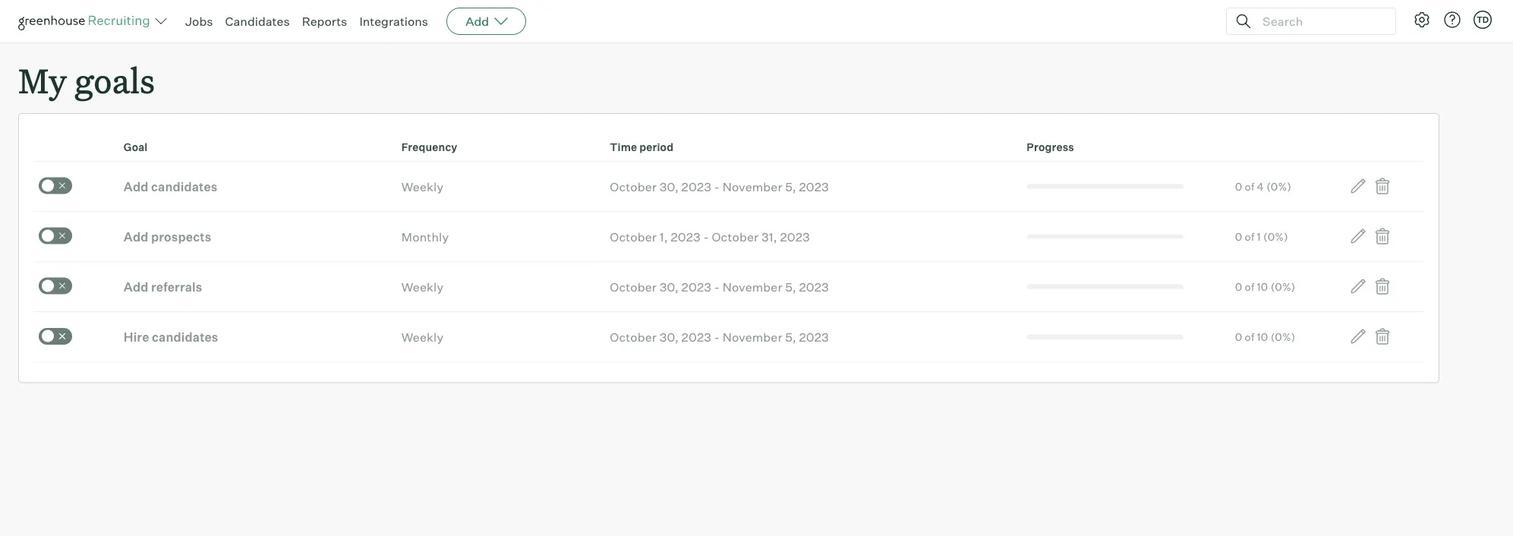 Task type: locate. For each thing, give the bounding box(es) containing it.
weekly
[[402, 179, 444, 194], [402, 279, 444, 294], [402, 329, 444, 345]]

3 weekly from the top
[[402, 329, 444, 345]]

2 vertical spatial weekly
[[402, 329, 444, 345]]

2 0 of 10 (0%) from the top
[[1235, 330, 1296, 343]]

3 30, from the top
[[660, 329, 679, 345]]

2 weekly from the top
[[402, 279, 444, 294]]

0 for add prospects
[[1235, 230, 1243, 243]]

october for add candidates
[[610, 179, 657, 194]]

candidates for add candidates
[[151, 179, 218, 194]]

1 october 30, 2023 - november 5, 2023 from the top
[[610, 179, 829, 194]]

3 remove goal icon image from the top
[[1374, 277, 1392, 296]]

progress bar for add candidates
[[1027, 184, 1184, 189]]

1 10 from the top
[[1257, 280, 1269, 293]]

0 vertical spatial november
[[723, 179, 783, 194]]

3 0 from the top
[[1235, 280, 1243, 293]]

0 vertical spatial 5,
[[785, 179, 796, 194]]

2 remove goal icon image from the top
[[1374, 227, 1392, 245]]

2 vertical spatial 5,
[[785, 329, 796, 345]]

2023
[[682, 179, 712, 194], [799, 179, 829, 194], [671, 229, 701, 244], [780, 229, 810, 244], [682, 279, 712, 294], [799, 279, 829, 294], [682, 329, 712, 345], [799, 329, 829, 345]]

integrations link
[[359, 14, 428, 29]]

jobs
[[185, 14, 213, 29]]

3 5, from the top
[[785, 329, 796, 345]]

3 october 30, 2023 - november 5, 2023 from the top
[[610, 329, 829, 345]]

2 vertical spatial 30,
[[660, 329, 679, 345]]

10
[[1257, 280, 1269, 293], [1257, 330, 1269, 343]]

td
[[1477, 14, 1489, 25]]

weekly for hire candidates
[[402, 329, 444, 345]]

add inside popup button
[[466, 14, 489, 29]]

1 weekly from the top
[[402, 179, 444, 194]]

0 vertical spatial 0 of 10 (0%)
[[1235, 280, 1296, 293]]

1 edit goal icon image from the top
[[1350, 177, 1368, 195]]

1 30, from the top
[[660, 179, 679, 194]]

td button
[[1471, 8, 1495, 32]]

edit goal icon image for add referrals
[[1350, 277, 1368, 296]]

0 vertical spatial candidates
[[151, 179, 218, 194]]

3 of from the top
[[1245, 280, 1255, 293]]

1 vertical spatial november
[[723, 279, 783, 294]]

2 november from the top
[[723, 279, 783, 294]]

1 vertical spatial 0 of 10 (0%)
[[1235, 330, 1296, 343]]

reports
[[302, 14, 347, 29]]

1 progress bar from the top
[[1027, 184, 1184, 189]]

remove goal icon image for add candidates
[[1374, 177, 1392, 195]]

1 vertical spatial 30,
[[660, 279, 679, 294]]

1 0 from the top
[[1235, 180, 1243, 193]]

2 vertical spatial october 30, 2023 - november 5, 2023
[[610, 329, 829, 345]]

5, for add referrals
[[785, 279, 796, 294]]

0 vertical spatial 10
[[1257, 280, 1269, 293]]

1 vertical spatial 10
[[1257, 330, 1269, 343]]

30,
[[660, 179, 679, 194], [660, 279, 679, 294], [660, 329, 679, 345]]

progress bar for hire candidates
[[1027, 335, 1184, 339]]

1 remove goal icon image from the top
[[1374, 177, 1392, 195]]

30, for add referrals
[[660, 279, 679, 294]]

october 1, 2023 - october 31, 2023
[[610, 229, 810, 244]]

november
[[723, 179, 783, 194], [723, 279, 783, 294], [723, 329, 783, 345]]

add
[[466, 14, 489, 29], [124, 179, 148, 194], [124, 229, 148, 244], [124, 279, 148, 294]]

progress bar for add prospects
[[1027, 234, 1184, 239]]

goals
[[75, 58, 155, 103]]

october for add prospects
[[610, 229, 657, 244]]

Search text field
[[1259, 10, 1382, 32]]

2 progress bar from the top
[[1027, 234, 1184, 239]]

october for add referrals
[[610, 279, 657, 294]]

2 0 from the top
[[1235, 230, 1243, 243]]

None checkbox
[[39, 177, 72, 194], [39, 228, 72, 244], [39, 278, 72, 294], [39, 177, 72, 194], [39, 228, 72, 244], [39, 278, 72, 294]]

1 of from the top
[[1245, 180, 1255, 193]]

2 october 30, 2023 - november 5, 2023 from the top
[[610, 279, 829, 294]]

5,
[[785, 179, 796, 194], [785, 279, 796, 294], [785, 329, 796, 345]]

0 for hire candidates
[[1235, 330, 1243, 343]]

october
[[610, 179, 657, 194], [610, 229, 657, 244], [712, 229, 759, 244], [610, 279, 657, 294], [610, 329, 657, 345]]

0 vertical spatial weekly
[[402, 179, 444, 194]]

progress bar
[[1027, 184, 1184, 189], [1027, 234, 1184, 239], [1027, 285, 1184, 289], [1027, 335, 1184, 339]]

0 of 10 (0%)
[[1235, 280, 1296, 293], [1235, 330, 1296, 343]]

5, for hire candidates
[[785, 329, 796, 345]]

progress bar for add referrals
[[1027, 285, 1184, 289]]

edit goal icon image
[[1350, 177, 1368, 195], [1350, 227, 1368, 245], [1350, 277, 1368, 296], [1350, 327, 1368, 346]]

2 edit goal icon image from the top
[[1350, 227, 1368, 245]]

3 edit goal icon image from the top
[[1350, 277, 1368, 296]]

of
[[1245, 180, 1255, 193], [1245, 230, 1255, 243], [1245, 280, 1255, 293], [1245, 330, 1255, 343]]

candidates for hire candidates
[[152, 329, 218, 345]]

weekly for add candidates
[[402, 179, 444, 194]]

2 10 from the top
[[1257, 330, 1269, 343]]

1 vertical spatial candidates
[[152, 329, 218, 345]]

4 remove goal icon image from the top
[[1374, 327, 1392, 346]]

candidates right hire
[[152, 329, 218, 345]]

2 vertical spatial november
[[723, 329, 783, 345]]

30, for hire candidates
[[660, 329, 679, 345]]

candidates
[[151, 179, 218, 194], [152, 329, 218, 345]]

1,
[[660, 229, 668, 244]]

november for add referrals
[[723, 279, 783, 294]]

integrations
[[359, 14, 428, 29]]

(0%) for hire candidates
[[1271, 330, 1296, 343]]

add for add
[[466, 14, 489, 29]]

remove goal icon image
[[1374, 177, 1392, 195], [1374, 227, 1392, 245], [1374, 277, 1392, 296], [1374, 327, 1392, 346]]

1 vertical spatial 5,
[[785, 279, 796, 294]]

4
[[1257, 180, 1264, 193]]

october 30, 2023 - november 5, 2023 for add referrals
[[610, 279, 829, 294]]

4 of from the top
[[1245, 330, 1255, 343]]

0 vertical spatial 30,
[[660, 179, 679, 194]]

1 0 of 10 (0%) from the top
[[1235, 280, 1296, 293]]

3 november from the top
[[723, 329, 783, 345]]

1 5, from the top
[[785, 179, 796, 194]]

october 30, 2023 - november 5, 2023
[[610, 179, 829, 194], [610, 279, 829, 294], [610, 329, 829, 345]]

4 edit goal icon image from the top
[[1350, 327, 1368, 346]]

weekly for add referrals
[[402, 279, 444, 294]]

october 30, 2023 - november 5, 2023 for hire candidates
[[610, 329, 829, 345]]

-
[[714, 179, 720, 194], [704, 229, 709, 244], [714, 279, 720, 294], [714, 329, 720, 345]]

2 30, from the top
[[660, 279, 679, 294]]

5, for add candidates
[[785, 179, 796, 194]]

0 for add referrals
[[1235, 280, 1243, 293]]

add for add referrals
[[124, 279, 148, 294]]

0
[[1235, 180, 1243, 193], [1235, 230, 1243, 243], [1235, 280, 1243, 293], [1235, 330, 1243, 343]]

2 of from the top
[[1245, 230, 1255, 243]]

3 progress bar from the top
[[1027, 285, 1184, 289]]

remove goal icon image for add prospects
[[1374, 227, 1392, 245]]

1 vertical spatial weekly
[[402, 279, 444, 294]]

30, for add candidates
[[660, 179, 679, 194]]

candidates
[[225, 14, 290, 29]]

4 progress bar from the top
[[1027, 335, 1184, 339]]

goal
[[124, 141, 148, 154]]

- for add prospects
[[704, 229, 709, 244]]

1 november from the top
[[723, 179, 783, 194]]

2 5, from the top
[[785, 279, 796, 294]]

candidates up prospects
[[151, 179, 218, 194]]

0 of 10 (0%) for add referrals
[[1235, 280, 1296, 293]]

(0%)
[[1267, 180, 1292, 193], [1264, 230, 1289, 243], [1271, 280, 1296, 293], [1271, 330, 1296, 343]]

None checkbox
[[39, 328, 72, 345]]

of for add prospects
[[1245, 230, 1255, 243]]

1 vertical spatial october 30, 2023 - november 5, 2023
[[610, 279, 829, 294]]

0 vertical spatial october 30, 2023 - november 5, 2023
[[610, 179, 829, 194]]

4 0 from the top
[[1235, 330, 1243, 343]]

add candidates
[[124, 179, 218, 194]]



Task type: vqa. For each thing, say whether or not it's contained in the screenshot.
0 OF 10 (0%)
yes



Task type: describe. For each thing, give the bounding box(es) containing it.
edit goal icon image for add prospects
[[1350, 227, 1368, 245]]

31,
[[762, 229, 777, 244]]

- for add referrals
[[714, 279, 720, 294]]

td button
[[1474, 11, 1492, 29]]

jobs link
[[185, 14, 213, 29]]

hire candidates
[[124, 329, 218, 345]]

monthly
[[402, 229, 449, 244]]

0 of 4 (0%)
[[1235, 180, 1292, 193]]

october 30, 2023 - november 5, 2023 for add candidates
[[610, 179, 829, 194]]

0 for add candidates
[[1235, 180, 1243, 193]]

- for hire candidates
[[714, 329, 720, 345]]

candidates link
[[225, 14, 290, 29]]

reports link
[[302, 14, 347, 29]]

remove goal icon image for add referrals
[[1374, 277, 1392, 296]]

hire
[[124, 329, 149, 345]]

- for add candidates
[[714, 179, 720, 194]]

add referrals
[[124, 279, 202, 294]]

my
[[18, 58, 67, 103]]

time period
[[610, 141, 674, 154]]

of for add referrals
[[1245, 280, 1255, 293]]

edit goal icon image for add candidates
[[1350, 177, 1368, 195]]

0 of 10 (0%) for hire candidates
[[1235, 330, 1296, 343]]

add prospects
[[124, 229, 211, 244]]

0 of 1 (0%)
[[1235, 230, 1289, 243]]

my goals
[[18, 58, 155, 103]]

frequency
[[402, 141, 458, 154]]

add for add prospects
[[124, 229, 148, 244]]

10 for add referrals
[[1257, 280, 1269, 293]]

edit goal icon image for hire candidates
[[1350, 327, 1368, 346]]

configure image
[[1413, 11, 1431, 29]]

1
[[1257, 230, 1261, 243]]

10 for hire candidates
[[1257, 330, 1269, 343]]

greenhouse recruiting image
[[18, 12, 155, 30]]

progress
[[1027, 141, 1075, 154]]

november for hire candidates
[[723, 329, 783, 345]]

(0%) for add candidates
[[1267, 180, 1292, 193]]

period
[[640, 141, 674, 154]]

add button
[[447, 8, 526, 35]]

of for add candidates
[[1245, 180, 1255, 193]]

remove goal icon image for hire candidates
[[1374, 327, 1392, 346]]

add for add candidates
[[124, 179, 148, 194]]

time
[[610, 141, 637, 154]]

(0%) for add referrals
[[1271, 280, 1296, 293]]

november for add candidates
[[723, 179, 783, 194]]

of for hire candidates
[[1245, 330, 1255, 343]]

(0%) for add prospects
[[1264, 230, 1289, 243]]

october for hire candidates
[[610, 329, 657, 345]]

referrals
[[151, 279, 202, 294]]

prospects
[[151, 229, 211, 244]]



